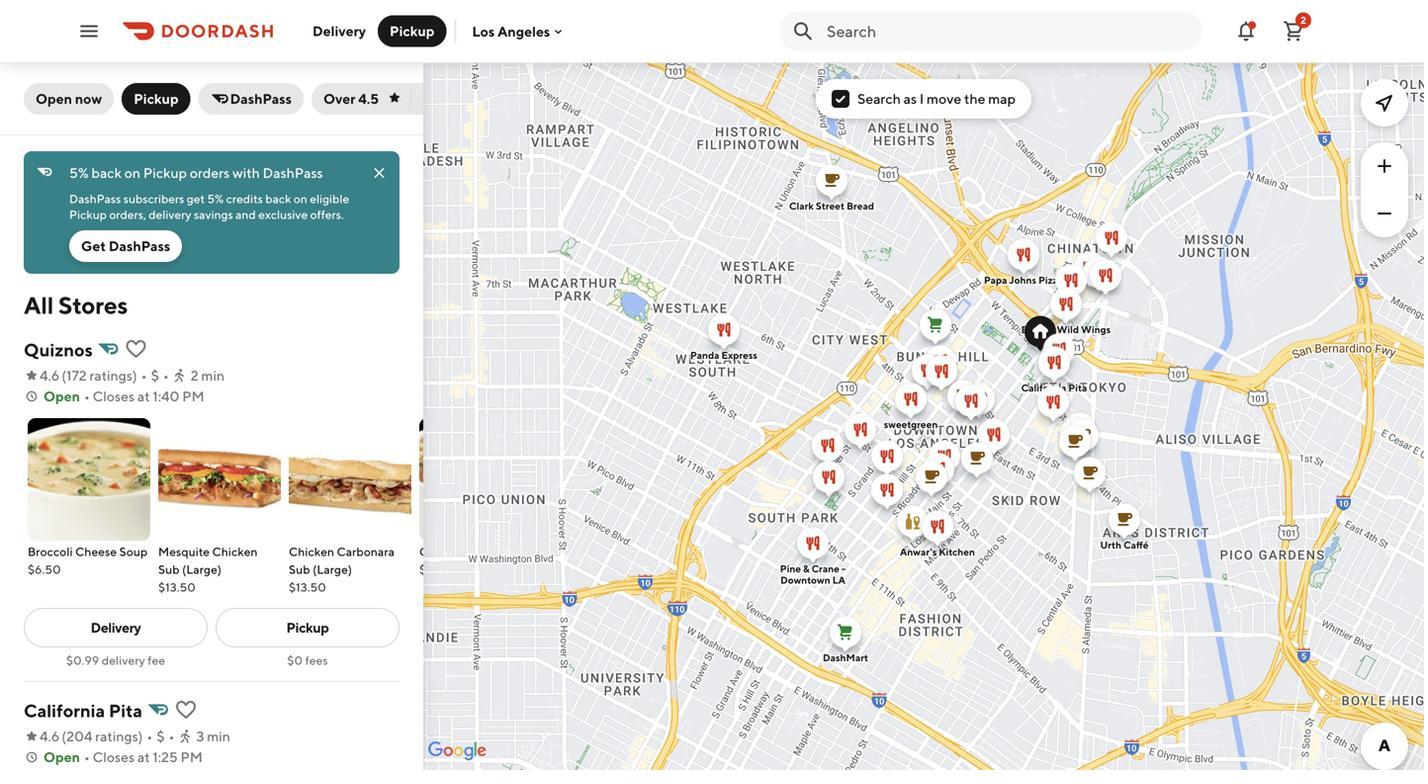 Task type: locate. For each thing, give the bounding box(es) containing it.
$13.50 inside mesquite chicken sub (large) $13.50
[[158, 581, 196, 595]]

search as i move the map
[[858, 91, 1016, 107]]

1 soup from the left
[[119, 545, 148, 559]]

urth
[[1101, 540, 1122, 551], [1101, 540, 1122, 551]]

$ up 1:25
[[157, 729, 165, 745]]

2 4.6 from the top
[[40, 729, 60, 745]]

johns
[[1010, 275, 1037, 286], [1010, 275, 1037, 286]]

2 chicken from the left
[[289, 545, 335, 559]]

pickup button right now
[[122, 83, 191, 115]]

0 vertical spatial open
[[36, 91, 72, 107]]

pine & crane - downtown la
[[781, 564, 846, 586], [781, 564, 846, 586]]

closes down ( 204 ratings )
[[93, 750, 135, 766]]

2 at from the top
[[137, 750, 150, 766]]

savings
[[194, 208, 233, 222]]

1 (large) from the left
[[182, 563, 222, 577]]

4.6 left 204
[[40, 729, 60, 745]]

1 vertical spatial open
[[44, 388, 80, 405]]

) for quiznos
[[133, 368, 137, 384]]

pickup button left los
[[378, 15, 447, 47]]

1 vertical spatial average rating of 4.6 out of 5 element
[[24, 727, 60, 747]]

broccoli
[[28, 545, 73, 559]]

$0.99
[[66, 654, 99, 668]]

1 vertical spatial pm
[[181, 750, 203, 766]]

at left 1:40
[[137, 388, 150, 405]]

1 vertical spatial 4.6
[[40, 729, 60, 745]]

sub
[[158, 563, 180, 577], [289, 563, 310, 577]]

• $ up 1:40
[[141, 368, 159, 384]]

1 horizontal spatial delivery
[[313, 23, 366, 39]]

average rating of 4.6 out of 5 element left 204
[[24, 727, 60, 747]]

1 horizontal spatial $13.50
[[289, 581, 326, 595]]

open down 204
[[44, 750, 80, 766]]

back up orders,
[[91, 165, 122, 181]]

) up open • closes at 1:25 pm on the bottom
[[138, 729, 143, 745]]

$13.50
[[158, 581, 196, 595], [289, 581, 326, 595]]

la
[[833, 575, 846, 586], [833, 575, 846, 586]]

open • closes at 1:40 pm
[[44, 388, 205, 405]]

fee
[[148, 654, 165, 668]]

4.6 for quiznos
[[40, 368, 60, 384]]

dashpass
[[230, 91, 292, 107], [263, 165, 323, 181], [69, 192, 121, 206], [109, 238, 170, 254]]

2 inside button
[[1301, 14, 1307, 26]]

average rating of 4.6 out of 5 element for california pita
[[24, 727, 60, 747]]

1 vertical spatial pickup button
[[122, 83, 191, 115]]

recenter the map image
[[1373, 91, 1397, 115]]

$13.50 inside chicken carbonara sub (large) $13.50
[[289, 581, 326, 595]]

soup inside 'chicken noodle soup $6.50'
[[511, 545, 539, 559]]

1 $6.50 from the left
[[28, 563, 61, 577]]

dashpass up exclusive on the top
[[263, 165, 323, 181]]

0 horizontal spatial sub
[[158, 563, 180, 577]]

kitchen
[[939, 547, 976, 558], [939, 547, 976, 558]]

1 horizontal spatial 2
[[1301, 14, 1307, 26]]

ratings
[[90, 368, 133, 384], [95, 729, 138, 745]]

$ up 1:40
[[151, 368, 159, 384]]

pickup button
[[378, 15, 447, 47], [122, 83, 191, 115]]

on up exclusive on the top
[[294, 192, 308, 206]]

( down quiznos
[[62, 368, 66, 384]]

0 vertical spatial delivery
[[149, 208, 192, 222]]

1 horizontal spatial delivery
[[149, 208, 192, 222]]

0 horizontal spatial 2
[[191, 368, 199, 384]]

( up open • closes at 1:25 pm on the bottom
[[62, 729, 66, 745]]

1 average rating of 4.6 out of 5 element from the top
[[24, 366, 60, 386]]

dashpass subscribers get 5% credits back on eligible pickup orders, delivery savings and exclusive offers.
[[69, 192, 352, 222]]

open for quiznos
[[44, 388, 80, 405]]

3 chicken from the left
[[420, 545, 465, 559]]

0 horizontal spatial pickup button
[[122, 83, 191, 115]]

pickup right now
[[134, 91, 179, 107]]

4.6
[[40, 368, 60, 384], [40, 729, 60, 745]]

$13.50 down the mesquite
[[158, 581, 196, 595]]

chicken carbonara sub (large) $13.50
[[289, 545, 395, 595]]

california
[[1022, 382, 1067, 394], [1022, 382, 1067, 394], [24, 701, 105, 722]]

at left 1:25
[[137, 750, 150, 766]]

1 sub from the left
[[158, 563, 180, 577]]

soup for broccoli cheese soup $6.50
[[119, 545, 148, 559]]

0 vertical spatial )
[[133, 368, 137, 384]]

1 $13.50 from the left
[[158, 581, 196, 595]]

1 4.6 from the top
[[40, 368, 60, 384]]

1 horizontal spatial )
[[138, 729, 143, 745]]

0 horizontal spatial )
[[133, 368, 137, 384]]

1 vertical spatial 2
[[191, 368, 199, 384]]

delivery
[[313, 23, 366, 39], [91, 620, 141, 636]]

with
[[233, 165, 260, 181]]

0 vertical spatial 5%
[[69, 165, 89, 181]]

) up open • closes at 1:40 pm
[[133, 368, 137, 384]]

pickup
[[390, 23, 435, 39], [134, 91, 179, 107], [143, 165, 187, 181], [69, 208, 107, 222], [286, 620, 329, 636]]

• up open • closes at 1:25 pm on the bottom
[[147, 729, 153, 745]]

2 button
[[1275, 11, 1314, 51]]

1 horizontal spatial sub
[[289, 563, 310, 577]]

delivery up over
[[313, 23, 366, 39]]

(large) inside chicken carbonara sub (large) $13.50
[[313, 563, 352, 577]]

wild
[[1057, 324, 1080, 335], [1057, 324, 1080, 335]]

2 up open • closes at 1:40 pm
[[191, 368, 199, 384]]

pickup up get
[[69, 208, 107, 222]]

•
[[141, 368, 147, 384], [163, 368, 169, 384], [84, 388, 90, 405], [147, 729, 153, 745], [169, 729, 175, 745], [84, 750, 90, 766]]

5% down open now button
[[69, 165, 89, 181]]

0 vertical spatial closes
[[93, 388, 135, 405]]

172
[[66, 368, 87, 384]]

2 sub from the left
[[289, 563, 310, 577]]

open inside button
[[36, 91, 72, 107]]

pickup up $0 fees at left bottom
[[286, 620, 329, 636]]

pickup inside dashpass subscribers get 5% credits back on eligible pickup orders, delivery savings and exclusive offers.
[[69, 208, 107, 222]]

( 172 ratings )
[[62, 368, 137, 384]]

(large)
[[182, 563, 222, 577], [313, 563, 352, 577]]

2 $6.50 from the left
[[420, 563, 453, 577]]

average rating of 4.6 out of 5 element down quiznos
[[24, 366, 60, 386]]

0 horizontal spatial $13.50
[[158, 581, 196, 595]]

1 vertical spatial at
[[137, 750, 150, 766]]

orders
[[190, 165, 230, 181]]

0 vertical spatial delivery
[[313, 23, 366, 39]]

$13.50 for mesquite chicken sub (large) $13.50
[[158, 581, 196, 595]]

open
[[36, 91, 72, 107], [44, 388, 80, 405], [44, 750, 80, 766]]

0 vertical spatial min
[[201, 368, 225, 384]]

1 horizontal spatial on
[[294, 192, 308, 206]]

click to add this store to your saved list image
[[124, 337, 148, 361]]

$6.50 right chicken carbonara sub (large) $13.50
[[420, 563, 453, 577]]

0 horizontal spatial soup
[[119, 545, 148, 559]]

exclusive
[[258, 208, 308, 222]]

sub up pickup link
[[289, 563, 310, 577]]

1 horizontal spatial 5%
[[207, 192, 224, 206]]

5% inside dashpass subscribers get 5% credits back on eligible pickup orders, delivery savings and exclusive offers.
[[207, 192, 224, 206]]

$6.50 inside broccoli cheese soup $6.50
[[28, 563, 61, 577]]

1 horizontal spatial pickup button
[[378, 15, 447, 47]]

min up open • closes at 1:40 pm
[[201, 368, 225, 384]]

ratings up open • closes at 1:25 pm on the bottom
[[95, 729, 138, 745]]

back up exclusive on the top
[[265, 192, 291, 206]]

1 vertical spatial delivery
[[91, 620, 141, 636]]

min right the 3
[[207, 729, 230, 745]]

0 vertical spatial average rating of 4.6 out of 5 element
[[24, 366, 60, 386]]

clark street bread
[[790, 200, 875, 212], [790, 200, 875, 212]]

(large) down the mesquite
[[182, 563, 222, 577]]

)
[[133, 368, 137, 384], [138, 729, 143, 745]]

california pita
[[1022, 382, 1088, 394], [1022, 382, 1088, 394], [24, 701, 143, 722]]

broccoli cheese soup image
[[28, 419, 150, 541]]

open left now
[[36, 91, 72, 107]]

&
[[804, 564, 810, 575], [804, 564, 810, 575]]

2 soup from the left
[[511, 545, 539, 559]]

1 vertical spatial min
[[207, 729, 230, 745]]

1 vertical spatial back
[[265, 192, 291, 206]]

(large) down carbonara
[[313, 563, 352, 577]]

4.6 left 172
[[40, 368, 60, 384]]

wings
[[1082, 324, 1111, 335], [1082, 324, 1111, 335]]

back
[[91, 165, 122, 181], [265, 192, 291, 206]]

delivery link
[[24, 609, 208, 648]]

2 average rating of 4.6 out of 5 element from the top
[[24, 727, 60, 747]]

2 right notification bell icon on the top of page
[[1301, 14, 1307, 26]]

closes
[[93, 388, 135, 405], [93, 750, 135, 766]]

chicken inside 'chicken noodle soup $6.50'
[[420, 545, 465, 559]]

chicken left noodle
[[420, 545, 465, 559]]

$
[[151, 368, 159, 384], [157, 729, 165, 745]]

$ for california pita
[[157, 729, 165, 745]]

5%
[[69, 165, 89, 181], [207, 192, 224, 206]]

delivery inside dashpass subscribers get 5% credits back on eligible pickup orders, delivery savings and exclusive offers.
[[149, 208, 192, 222]]

delivery down subscribers
[[149, 208, 192, 222]]

Store search: begin typing to search for stores available on DoorDash text field
[[827, 20, 1191, 42]]

carbonara
[[337, 545, 395, 559]]

sub inside chicken carbonara sub (large) $13.50
[[289, 563, 310, 577]]

• $
[[141, 368, 159, 384], [147, 729, 165, 745]]

1 ( from the top
[[62, 368, 66, 384]]

ratings for california pita
[[95, 729, 138, 745]]

closes for california pita
[[93, 750, 135, 766]]

delivery inside button
[[313, 23, 366, 39]]

street
[[816, 200, 845, 212], [816, 200, 845, 212]]

4.5
[[358, 91, 379, 107]]

chicken right the mesquite
[[212, 545, 258, 559]]

chicken inside chicken carbonara sub (large) $13.50
[[289, 545, 335, 559]]

los
[[472, 23, 495, 39]]

noodle
[[468, 545, 508, 559]]

delivery left fee
[[102, 654, 145, 668]]

pickup left los
[[390, 23, 435, 39]]

0 vertical spatial (
[[62, 368, 66, 384]]

1 at from the top
[[137, 388, 150, 405]]

sub for mesquite chicken sub (large)
[[158, 563, 180, 577]]

2 ( from the top
[[62, 729, 66, 745]]

2 horizontal spatial chicken
[[420, 545, 465, 559]]

(large) inside mesquite chicken sub (large) $13.50
[[182, 563, 222, 577]]

1 horizontal spatial back
[[265, 192, 291, 206]]

dashmart
[[823, 653, 869, 664], [823, 653, 869, 664]]

los angeles button
[[472, 23, 566, 39]]

• $ for california pita
[[147, 729, 165, 745]]

$6.50 inside 'chicken noodle soup $6.50'
[[420, 563, 453, 577]]

0 vertical spatial • $
[[141, 368, 159, 384]]

( for california pita
[[62, 729, 66, 745]]

chicken
[[212, 545, 258, 559], [289, 545, 335, 559], [420, 545, 465, 559]]

get dashpass button
[[69, 231, 182, 262]]

0 vertical spatial 4.6
[[40, 368, 60, 384]]

0 vertical spatial at
[[137, 388, 150, 405]]

$6.50 down broccoli
[[28, 563, 61, 577]]

0 vertical spatial ratings
[[90, 368, 133, 384]]

1 chicken from the left
[[212, 545, 258, 559]]

0 horizontal spatial $6.50
[[28, 563, 61, 577]]

soup
[[119, 545, 148, 559], [511, 545, 539, 559]]

1 horizontal spatial chicken
[[289, 545, 335, 559]]

$13.50 up pickup link
[[289, 581, 326, 595]]

papa johns pizza
[[985, 275, 1064, 286], [985, 275, 1064, 286]]

• $ up 1:25
[[147, 729, 165, 745]]

get dashpass
[[81, 238, 170, 254]]

average rating of 4.6 out of 5 element
[[24, 366, 60, 386], [24, 727, 60, 747]]

min
[[201, 368, 225, 384], [207, 729, 230, 745]]

anwar's
[[901, 547, 937, 558], [901, 547, 937, 558]]

at for quiznos
[[137, 388, 150, 405]]

eligible
[[310, 192, 350, 206]]

$6.50
[[28, 563, 61, 577], [420, 563, 453, 577]]

open down 172
[[44, 388, 80, 405]]

1 closes from the top
[[93, 388, 135, 405]]

angeles
[[498, 23, 550, 39]]

1 horizontal spatial soup
[[511, 545, 539, 559]]

2 $13.50 from the left
[[289, 581, 326, 595]]

mesquite chicken sub (large) $13.50
[[158, 545, 258, 595]]

1 vertical spatial )
[[138, 729, 143, 745]]

pm down the 3
[[181, 750, 203, 766]]

click to add this store to your saved list image
[[174, 699, 198, 722]]

0 vertical spatial 2
[[1301, 14, 1307, 26]]

soup right "cheese" at the left bottom of the page
[[119, 545, 148, 559]]

on up subscribers
[[124, 165, 141, 181]]

0 horizontal spatial delivery
[[102, 654, 145, 668]]

1 vertical spatial $
[[157, 729, 165, 745]]

0 horizontal spatial on
[[124, 165, 141, 181]]

chicken for chicken carbonara sub (large) $13.50
[[289, 545, 335, 559]]

downtown
[[781, 575, 831, 586], [781, 575, 831, 586]]

4.6 for california pita
[[40, 729, 60, 745]]

1 vertical spatial on
[[294, 192, 308, 206]]

delivery up $0.99 delivery fee
[[91, 620, 141, 636]]

closes down the ( 172 ratings )
[[93, 388, 135, 405]]

1 horizontal spatial $6.50
[[420, 563, 453, 577]]

1 vertical spatial 5%
[[207, 192, 224, 206]]

express
[[722, 350, 758, 361], [722, 350, 758, 361]]

search
[[858, 91, 901, 107]]

pm down 2 min
[[182, 388, 205, 405]]

soup inside broccoli cheese soup $6.50
[[119, 545, 148, 559]]

2 closes from the top
[[93, 750, 135, 766]]

chicken left carbonara
[[289, 545, 335, 559]]

pizza
[[1039, 275, 1064, 286], [1039, 275, 1064, 286]]

0 vertical spatial back
[[91, 165, 122, 181]]

soup right noodle
[[511, 545, 539, 559]]

( for quiznos
[[62, 368, 66, 384]]

ratings for quiznos
[[90, 368, 133, 384]]

pita
[[1069, 382, 1088, 394], [1069, 382, 1088, 394], [109, 701, 143, 722]]

panda
[[691, 350, 720, 361], [691, 350, 720, 361]]

0 vertical spatial pm
[[182, 388, 205, 405]]

2 for 2 min
[[191, 368, 199, 384]]

5% back on pickup orders with dashpass
[[69, 165, 323, 181]]

panda express
[[691, 350, 758, 361], [691, 350, 758, 361]]

1 vertical spatial ratings
[[95, 729, 138, 745]]

credits
[[226, 192, 263, 206]]

0 horizontal spatial delivery
[[91, 620, 141, 636]]

5% up the savings
[[207, 192, 224, 206]]

1 vertical spatial • $
[[147, 729, 165, 745]]

dashpass up orders,
[[69, 192, 121, 206]]

pm
[[182, 388, 205, 405], [181, 750, 203, 766]]

urth caffé anwar's kitchen
[[901, 540, 1149, 558], [901, 540, 1149, 558]]

bread
[[847, 200, 875, 212], [847, 200, 875, 212]]

1 vertical spatial (
[[62, 729, 66, 745]]

2 (large) from the left
[[313, 563, 352, 577]]

map region
[[371, 0, 1425, 771]]

mesquite chicken sub (large) image
[[158, 419, 281, 541]]

chicken carbonara sub (large) image
[[289, 419, 412, 541]]

closes for quiznos
[[93, 388, 135, 405]]

(large) for mesquite
[[182, 563, 222, 577]]

ratings up open • closes at 1:40 pm
[[90, 368, 133, 384]]

0 horizontal spatial (large)
[[182, 563, 222, 577]]

delivery button
[[301, 15, 378, 47]]

1 horizontal spatial (large)
[[313, 563, 352, 577]]

0 horizontal spatial chicken
[[212, 545, 258, 559]]

2 min
[[191, 368, 225, 384]]

0 vertical spatial $
[[151, 368, 159, 384]]

papa
[[985, 275, 1008, 286], [985, 275, 1008, 286]]

delivery
[[149, 208, 192, 222], [102, 654, 145, 668]]

sub down the mesquite
[[158, 563, 180, 577]]

pine
[[781, 564, 801, 575], [781, 564, 801, 575]]

sub inside mesquite chicken sub (large) $13.50
[[158, 563, 180, 577]]

over
[[324, 91, 356, 107]]

2 vertical spatial open
[[44, 750, 80, 766]]

1 vertical spatial closes
[[93, 750, 135, 766]]

fees
[[305, 654, 328, 668]]

0 horizontal spatial 5%
[[69, 165, 89, 181]]



Task type: vqa. For each thing, say whether or not it's contained in the screenshot.
mi
no



Task type: describe. For each thing, give the bounding box(es) containing it.
on inside dashpass subscribers get 5% credits back on eligible pickup orders, delivery savings and exclusive offers.
[[294, 192, 308, 206]]

all
[[24, 291, 54, 320]]

pm for california pita
[[181, 750, 203, 766]]

get
[[81, 238, 106, 254]]

chicken noodle soup $6.50
[[420, 545, 539, 577]]

chicken inside mesquite chicken sub (large) $13.50
[[212, 545, 258, 559]]

delivery for delivery button
[[313, 23, 366, 39]]

open now button
[[24, 83, 114, 115]]

Search as I move the map checkbox
[[832, 90, 850, 108]]

as
[[904, 91, 917, 107]]

cheese
[[75, 545, 117, 559]]

pm for quiznos
[[182, 388, 205, 405]]

back inside dashpass subscribers get 5% credits back on eligible pickup orders, delivery savings and exclusive offers.
[[265, 192, 291, 206]]

open menu image
[[77, 19, 101, 43]]

• down click to add this store to your saved list image on the top left
[[141, 368, 147, 384]]

3
[[196, 729, 204, 745]]

$6.50 for broccoli cheese soup $6.50
[[28, 563, 61, 577]]

dashpass down orders,
[[109, 238, 170, 254]]

$ for quiznos
[[151, 368, 159, 384]]

orders,
[[109, 208, 146, 222]]

offers.
[[310, 208, 344, 222]]

) for california pita
[[138, 729, 143, 745]]

soup for chicken noodle soup $6.50
[[511, 545, 539, 559]]

( 204 ratings )
[[62, 729, 143, 745]]

at for california pita
[[137, 750, 150, 766]]

pickup up subscribers
[[143, 165, 187, 181]]

1 items, open order cart image
[[1282, 19, 1306, 43]]

• $ for quiznos
[[141, 368, 159, 384]]

notification bell image
[[1235, 19, 1259, 43]]

stores
[[58, 291, 128, 320]]

0 vertical spatial pickup button
[[378, 15, 447, 47]]

$13.50 for chicken carbonara sub (large) $13.50
[[289, 581, 326, 595]]

1:25
[[153, 750, 178, 766]]

los angeles
[[472, 23, 550, 39]]

$6.50 for chicken noodle soup $6.50
[[420, 563, 453, 577]]

i
[[920, 91, 924, 107]]

dashpass button
[[198, 83, 304, 115]]

all stores
[[24, 291, 128, 320]]

move
[[927, 91, 962, 107]]

204
[[66, 729, 92, 745]]

now
[[75, 91, 102, 107]]

(large) for chicken
[[313, 563, 352, 577]]

the
[[965, 91, 986, 107]]

and
[[236, 208, 256, 222]]

1:40
[[153, 388, 180, 405]]

broccoli cheese soup $6.50
[[28, 545, 148, 577]]

• up 1:25
[[169, 729, 175, 745]]

sub for chicken carbonara sub (large)
[[289, 563, 310, 577]]

subscribers
[[123, 192, 184, 206]]

open • closes at 1:25 pm
[[44, 750, 203, 766]]

• down 204
[[84, 750, 90, 766]]

$0.99 delivery fee
[[66, 654, 165, 668]]

open for california pita
[[44, 750, 80, 766]]

3 min
[[196, 729, 230, 745]]

$0 fees
[[287, 654, 328, 668]]

mesquite
[[158, 545, 210, 559]]

1 vertical spatial delivery
[[102, 654, 145, 668]]

dashpass up with at the left of the page
[[230, 91, 292, 107]]

get
[[187, 192, 205, 206]]

map
[[989, 91, 1016, 107]]

0 horizontal spatial back
[[91, 165, 122, 181]]

dashpass inside dashpass subscribers get 5% credits back on eligible pickup orders, delivery savings and exclusive offers.
[[69, 192, 121, 206]]

quiznos
[[24, 339, 93, 361]]

0 vertical spatial on
[[124, 165, 141, 181]]

min for quiznos
[[201, 368, 225, 384]]

pickup link
[[216, 609, 400, 648]]

2 for 2
[[1301, 14, 1307, 26]]

over 4.5 button
[[312, 83, 443, 115]]

• up 1:40
[[163, 368, 169, 384]]

zoom in image
[[1373, 154, 1397, 178]]

delivery for delivery link
[[91, 620, 141, 636]]

$0
[[287, 654, 303, 668]]

over 4.5
[[324, 91, 379, 107]]

open now
[[36, 91, 102, 107]]

min for california pita
[[207, 729, 230, 745]]

average rating of 4.6 out of 5 element for quiznos
[[24, 366, 60, 386]]

• down 172
[[84, 388, 90, 405]]

powered by google image
[[428, 742, 487, 762]]

zoom out image
[[1373, 202, 1397, 226]]

chicken for chicken noodle soup $6.50
[[420, 545, 465, 559]]



